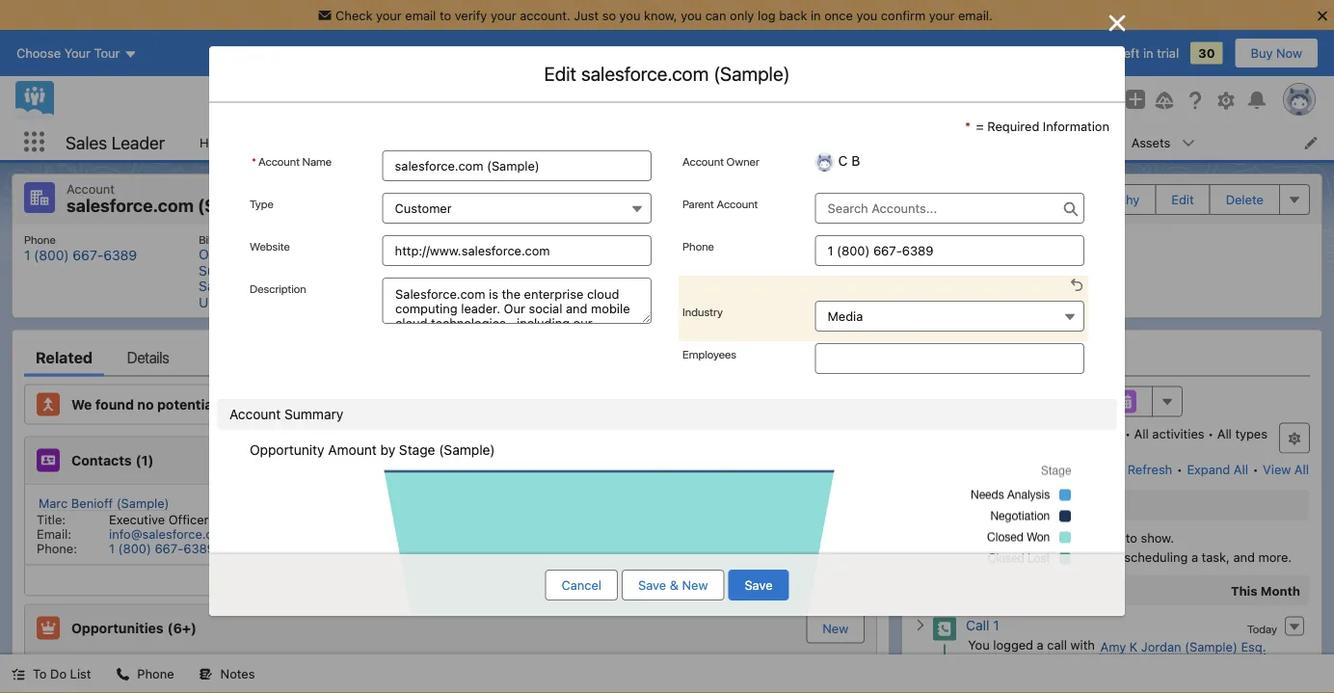 Task type: vqa. For each thing, say whether or not it's contained in the screenshot.
Object Limits link
no



Task type: describe. For each thing, give the bounding box(es) containing it.
* account name
[[252, 154, 332, 168]]

upcoming & overdue button
[[916, 490, 1310, 520]]

2 horizontal spatial phone
[[683, 239, 715, 253]]

edit button
[[1156, 184, 1211, 215]]

edit for edit
[[1172, 192, 1195, 207]]

search... button
[[445, 85, 830, 116]]

amount
[[328, 442, 377, 458]]

tab list containing related
[[24, 338, 878, 377]]

this
[[310, 397, 335, 413]]

opportunities
[[71, 620, 164, 636]]

Employees text field
[[816, 343, 1085, 374]]

(1)
[[136, 453, 154, 469]]

667- inside related 'tab panel'
[[155, 542, 183, 556]]

all right 'expand'
[[1234, 462, 1249, 476]]

following button
[[858, 184, 965, 215]]

new button for opportunities (6+)
[[807, 613, 865, 644]]

account left name
[[258, 154, 300, 168]]

refresh • expand all • view all
[[1128, 462, 1310, 476]]

240
[[140, 664, 163, 679]]

info@salesforce.com phone:
[[37, 527, 231, 556]]

phone 1 (800) 667-6389
[[24, 232, 137, 263]]

this month
[[1232, 584, 1301, 598]]

leave feedback
[[979, 46, 1074, 60]]

log
[[758, 8, 776, 22]]

all right time
[[1135, 427, 1150, 441]]

salesforce.com inside related 'tab panel'
[[39, 664, 127, 679]]

1 you from the left
[[620, 8, 641, 22]]

information
[[1044, 119, 1110, 133]]

with
[[1071, 638, 1096, 653]]

sales leader
[[66, 132, 165, 153]]

account salesforce.com (sample)
[[67, 181, 274, 216]]

• left 'expand'
[[1178, 462, 1183, 476]]

duplicates
[[220, 397, 289, 413]]

account inside the account salesforce.com (sample)
[[67, 181, 115, 196]]

to do list button
[[0, 655, 103, 694]]

1 horizontal spatial in
[[1144, 46, 1154, 60]]

search...
[[482, 93, 534, 108]]

sales
[[66, 132, 107, 153]]

(sample) inside the you logged a call with amy k jordan (sample) esq.
[[1186, 640, 1238, 654]]

scheduling
[[1125, 550, 1189, 564]]

(sample) right the stage
[[439, 442, 495, 458]]

0 horizontal spatial owner
[[688, 232, 721, 246]]

call
[[967, 618, 990, 634]]

know,
[[644, 8, 678, 22]]

industry media
[[683, 305, 864, 324]]

c b link
[[669, 248, 691, 265]]

• right time
[[1126, 427, 1132, 441]]

* = required information
[[965, 119, 1110, 133]]

potential
[[157, 397, 217, 413]]

refresh
[[1128, 462, 1173, 476]]

6389 inside related 'tab panel'
[[183, 542, 215, 556]]

website for website
[[250, 239, 290, 253]]

francisco,
[[226, 278, 290, 294]]

related
[[36, 348, 93, 367]]

notes
[[221, 667, 255, 681]]

cancel button
[[545, 570, 618, 601]]

opportunity amount by stage (sample)
[[250, 442, 495, 458]]

c b
[[669, 248, 691, 264]]

300
[[234, 262, 259, 278]]

details link
[[127, 338, 169, 377]]

billing address one market st suite 300 san francisco, ca 94105 usa
[[199, 232, 355, 310]]

• left view all link
[[1253, 462, 1259, 476]]

marc benioff (sample)
[[39, 496, 169, 511]]

phone inside phone button
[[137, 667, 174, 681]]

no
[[1051, 531, 1067, 545]]

buy
[[1252, 46, 1274, 60]]

found
[[95, 397, 134, 413]]

* for * = required information
[[965, 119, 971, 133]]

a inside no activities to show. get started by sending an email, scheduling a task, and more.
[[1192, 550, 1199, 564]]

contacts for contacts
[[961, 135, 1014, 150]]

leave
[[979, 46, 1013, 60]]

usa
[[199, 294, 226, 310]]

website http://www.salesforce.com
[[417, 232, 582, 263]]

feedback
[[1017, 46, 1074, 60]]

contacts list item
[[950, 124, 1051, 160]]

1 for phone 1 (800) 667-6389
[[24, 247, 30, 263]]

buy now button
[[1235, 38, 1320, 69]]

(sample) inside the account salesforce.com (sample)
[[198, 195, 274, 216]]

salesforce.com for account
[[67, 195, 194, 216]]

3 your from the left
[[930, 8, 955, 22]]

an
[[1069, 550, 1084, 564]]

667- inside phone 1 (800) 667-6389
[[73, 247, 103, 263]]

view account hierarchy button
[[985, 184, 1157, 215]]

assets list item
[[1121, 124, 1208, 160]]

cancel
[[562, 578, 602, 593]]

Parent Account text field
[[816, 193, 1085, 224]]

filters: all time • all activities • all types
[[1036, 427, 1268, 441]]

ca
[[294, 278, 312, 294]]

show.
[[1142, 531, 1175, 545]]

=
[[977, 119, 985, 133]]

expand
[[1188, 462, 1231, 476]]

today
[[1248, 623, 1278, 636]]

description
[[250, 282, 307, 295]]

account left of
[[230, 407, 281, 422]]

overdue
[[1024, 498, 1077, 512]]

(sample) right widgets
[[218, 664, 271, 679]]

info@salesforce.com link
[[109, 527, 231, 542]]

Description text field
[[383, 278, 652, 324]]

contacts (1)
[[71, 453, 154, 469]]

-
[[131, 664, 136, 679]]

refresh button
[[1127, 454, 1174, 485]]

save for save
[[745, 578, 773, 593]]

check your email to verify your account. just so you know, you can only log back in once you confirm your email.
[[336, 8, 993, 22]]

new for (6+)
[[823, 621, 849, 636]]

customer
[[395, 201, 452, 216]]

1 vertical spatial 1 (800) 667-6389 link
[[109, 542, 215, 556]]

email
[[405, 8, 436, 22]]

salesforce.com for edit
[[582, 62, 709, 85]]

verify
[[455, 8, 487, 22]]

sending
[[1020, 550, 1066, 564]]

opportunities (6+)
[[71, 620, 197, 636]]

new for (1)
[[823, 453, 849, 468]]

view account hierarchy
[[1001, 192, 1140, 207]]

delete
[[1227, 192, 1264, 207]]

all left time
[[1079, 427, 1093, 441]]

name
[[302, 154, 332, 168]]

widgets
[[167, 664, 215, 679]]

2 list item from the left
[[313, 124, 393, 160]]



Task type: locate. For each thing, give the bounding box(es) containing it.
text default image for notes
[[199, 668, 213, 681]]

4 list item from the left
[[1051, 124, 1121, 160]]

by left the stage
[[381, 442, 396, 458]]

http://www.salesforce.com link
[[417, 247, 582, 263]]

account left the hierarchy
[[1033, 192, 1081, 207]]

account up the "c"
[[644, 232, 686, 246]]

& left overdue
[[1012, 498, 1021, 512]]

1 (800) 667-6389 link
[[24, 247, 137, 263], [109, 542, 215, 556]]

parent
[[683, 197, 715, 210]]

6389 down officer
[[183, 542, 215, 556]]

1 vertical spatial list
[[13, 224, 1322, 318]]

2 horizontal spatial your
[[930, 8, 955, 22]]

1 vertical spatial by
[[1002, 550, 1016, 564]]

1 vertical spatial &
[[670, 578, 679, 593]]

0 horizontal spatial view
[[1001, 192, 1029, 207]]

1 vertical spatial owner
[[688, 232, 721, 246]]

edit inside "button"
[[1172, 192, 1195, 207]]

94105
[[316, 278, 355, 294]]

call
[[1048, 638, 1068, 653]]

2 vertical spatial 1
[[994, 618, 1000, 634]]

0 horizontal spatial website
[[250, 239, 290, 253]]

officer
[[169, 513, 209, 527]]

home
[[200, 135, 234, 150]]

view down "types"
[[1264, 462, 1292, 476]]

1 vertical spatial salesforce.com
[[67, 195, 194, 216]]

st
[[275, 246, 288, 262]]

list item up view account hierarchy
[[1051, 124, 1121, 160]]

3 list item from the left
[[836, 124, 950, 160]]

1 horizontal spatial a
[[1192, 550, 1199, 564]]

view down contacts list item
[[1001, 192, 1029, 207]]

your right verify
[[491, 8, 517, 22]]

account owner up c b at the top right of page
[[644, 232, 721, 246]]

6389 down the account salesforce.com (sample)
[[103, 247, 137, 263]]

* left =
[[965, 119, 971, 133]]

1 horizontal spatial owner
[[727, 154, 760, 168]]

2 horizontal spatial 1
[[994, 618, 1000, 634]]

executive
[[109, 513, 165, 527]]

a left call
[[1037, 638, 1044, 653]]

1 horizontal spatial website
[[417, 232, 457, 246]]

1 inside phone 1 (800) 667-6389
[[24, 247, 30, 263]]

2 you from the left
[[681, 8, 702, 22]]

tab list down description text field
[[24, 338, 878, 377]]

(sample) up executive
[[116, 496, 169, 511]]

your left email
[[376, 8, 402, 22]]

1 new button from the top
[[807, 445, 865, 476]]

text default image left -
[[116, 668, 130, 681]]

1 horizontal spatial save
[[745, 578, 773, 593]]

0 horizontal spatial save
[[639, 578, 667, 593]]

you right once
[[857, 8, 878, 22]]

activities inside no activities to show. get started by sending an email, scheduling a task, and more.
[[1071, 531, 1123, 545]]

you right so
[[620, 8, 641, 22]]

0 vertical spatial to
[[440, 8, 452, 22]]

phone:
[[37, 542, 77, 556]]

salesforce.com - 240 widgets (sample) link
[[39, 664, 271, 680]]

website up 300
[[250, 239, 290, 253]]

phone inside phone 1 (800) 667-6389
[[24, 232, 56, 246]]

1 your from the left
[[376, 8, 402, 22]]

list containing one market st
[[13, 224, 1322, 318]]

0 vertical spatial new button
[[807, 445, 865, 476]]

(sample) up address at the top
[[198, 195, 274, 216]]

all left "types"
[[1218, 427, 1233, 441]]

0 horizontal spatial to
[[440, 8, 452, 22]]

summary
[[285, 407, 344, 422]]

1 horizontal spatial view
[[1264, 462, 1292, 476]]

email.
[[959, 8, 993, 22]]

by inside no activities to show. get started by sending an email, scheduling a task, and more.
[[1002, 550, 1016, 564]]

1 horizontal spatial contacts
[[961, 135, 1014, 150]]

text default image inside phone button
[[116, 668, 130, 681]]

1 vertical spatial in
[[1144, 46, 1154, 60]]

Industry button
[[816, 301, 1085, 332]]

0 vertical spatial contacts
[[961, 135, 1014, 150]]

title:
[[37, 513, 66, 527]]

marc benioff (sample) link
[[39, 496, 169, 512]]

you
[[620, 8, 641, 22], [681, 8, 702, 22], [857, 8, 878, 22]]

list item
[[246, 124, 313, 160], [313, 124, 393, 160], [836, 124, 950, 160], [1051, 124, 1121, 160]]

save right save & new button
[[745, 578, 773, 593]]

(800) inside phone 1 (800) 667-6389
[[34, 247, 69, 263]]

amy
[[1101, 640, 1127, 654]]

task,
[[1202, 550, 1231, 564]]

left
[[1121, 46, 1140, 60]]

1 tab list from the left
[[24, 338, 878, 377]]

a left task,
[[1192, 550, 1199, 564]]

0 vertical spatial &
[[1012, 498, 1021, 512]]

and
[[1234, 550, 1256, 564]]

contacts image
[[37, 449, 60, 472]]

1 vertical spatial activities
[[1071, 531, 1123, 545]]

Phone text field
[[816, 235, 1085, 266]]

0 vertical spatial a
[[1192, 550, 1199, 564]]

0 horizontal spatial edit
[[544, 62, 577, 85]]

& inside the upcoming & overdue dropdown button
[[1012, 498, 1021, 512]]

website inside website http://www.salesforce.com
[[417, 232, 457, 246]]

0 vertical spatial new
[[823, 453, 849, 468]]

logged
[[994, 638, 1034, 653]]

types
[[1236, 427, 1268, 441]]

edit down account.
[[544, 62, 577, 85]]

1 vertical spatial new
[[682, 578, 708, 593]]

2 vertical spatial salesforce.com
[[39, 664, 127, 679]]

1 horizontal spatial phone
[[137, 667, 174, 681]]

0 horizontal spatial your
[[376, 8, 402, 22]]

market
[[228, 246, 271, 262]]

we
[[71, 397, 92, 413]]

0 vertical spatial 667-
[[73, 247, 103, 263]]

website for website http://www.salesforce.com
[[417, 232, 457, 246]]

1 vertical spatial a
[[1037, 638, 1044, 653]]

can
[[706, 8, 727, 22]]

0 horizontal spatial text default image
[[116, 668, 130, 681]]

save for save & new
[[639, 578, 667, 593]]

6389
[[103, 247, 137, 263], [183, 542, 215, 556]]

text default image inside notes button
[[199, 668, 213, 681]]

owner up b
[[688, 232, 721, 246]]

suite
[[199, 262, 230, 278]]

text default image left notes
[[199, 668, 213, 681]]

save button
[[729, 570, 790, 601]]

(6+)
[[167, 620, 197, 636]]

0 vertical spatial in
[[811, 8, 821, 22]]

account owner
[[683, 154, 760, 168], [644, 232, 721, 246]]

benioff
[[71, 496, 113, 511]]

1 vertical spatial new button
[[807, 613, 865, 644]]

once
[[825, 8, 853, 22]]

hierarchy
[[1084, 192, 1140, 207]]

1 vertical spatial contacts
[[71, 453, 132, 469]]

1 horizontal spatial (800)
[[118, 542, 151, 556]]

phone
[[24, 232, 56, 246], [683, 239, 715, 253], [137, 667, 174, 681]]

list item right home on the left top
[[246, 124, 313, 160]]

http://www.salesforce.com
[[417, 247, 582, 263]]

you left can
[[681, 8, 702, 22]]

activities up 'email,'
[[1071, 531, 1123, 545]]

2 your from the left
[[491, 8, 517, 22]]

1 horizontal spatial activities
[[1153, 427, 1205, 441]]

leave feedback link
[[979, 46, 1074, 60]]

0 vertical spatial (800)
[[34, 247, 69, 263]]

1 save from the left
[[639, 578, 667, 593]]

* right the home link
[[252, 154, 257, 168]]

1 horizontal spatial 6389
[[183, 542, 215, 556]]

more.
[[1259, 550, 1293, 564]]

call 1 link
[[967, 618, 1000, 634]]

0 horizontal spatial 667-
[[73, 247, 103, 263]]

amy k jordan (sample) esq. link
[[1101, 640, 1267, 655]]

& left save button
[[670, 578, 679, 593]]

0 horizontal spatial contacts
[[71, 453, 132, 469]]

contacts up marc benioff (sample)
[[71, 453, 132, 469]]

0 vertical spatial 1
[[24, 247, 30, 263]]

account
[[258, 154, 300, 168], [683, 154, 724, 168], [67, 181, 115, 196], [1033, 192, 1081, 207], [717, 197, 758, 210], [644, 232, 686, 246], [230, 407, 281, 422]]

account down sales
[[67, 181, 115, 196]]

salesforce.com - 240 widgets (sample)
[[39, 664, 271, 679]]

0 vertical spatial 6389
[[103, 247, 137, 263]]

time
[[1097, 427, 1122, 441]]

0 horizontal spatial 1
[[24, 247, 30, 263]]

by
[[381, 442, 396, 458], [1002, 550, 1016, 564]]

expand all button
[[1187, 454, 1250, 485]]

0 horizontal spatial a
[[1037, 638, 1044, 653]]

0 horizontal spatial activities
[[1071, 531, 1123, 545]]

0 horizontal spatial (800)
[[34, 247, 69, 263]]

list item up type customer on the top left of page
[[313, 124, 393, 160]]

account.
[[338, 397, 398, 413]]

1 vertical spatial view
[[1264, 462, 1292, 476]]

1 vertical spatial 1
[[109, 542, 115, 556]]

& for overdue
[[1012, 498, 1021, 512]]

1 horizontal spatial *
[[965, 119, 971, 133]]

0 horizontal spatial tab list
[[24, 338, 878, 377]]

2 tab list from the left
[[915, 338, 1311, 377]]

this month button
[[916, 575, 1310, 606]]

salesforce.com
[[582, 62, 709, 85], [67, 195, 194, 216], [39, 664, 127, 679]]

0 vertical spatial activities
[[1153, 427, 1205, 441]]

inverse image
[[1106, 12, 1129, 35]]

1 text default image from the left
[[116, 668, 130, 681]]

in right left
[[1144, 46, 1154, 60]]

account up 'parent'
[[683, 154, 724, 168]]

1 vertical spatial 667-
[[155, 542, 183, 556]]

0 vertical spatial salesforce.com
[[582, 62, 709, 85]]

edit for edit salesforce.com (sample)
[[544, 62, 577, 85]]

1 horizontal spatial 1
[[109, 542, 115, 556]]

contacts link
[[950, 124, 1026, 160]]

None text field
[[383, 150, 652, 181]]

a inside the you logged a call with amy k jordan (sample) esq.
[[1037, 638, 1044, 653]]

6389 inside phone 1 (800) 667-6389
[[103, 247, 137, 263]]

0 horizontal spatial 6389
[[103, 247, 137, 263]]

edit salesforce.com (sample)
[[544, 62, 791, 85]]

(sample) down only
[[714, 62, 791, 85]]

text default image for phone
[[116, 668, 130, 681]]

& inside save & new button
[[670, 578, 679, 593]]

3 you from the left
[[857, 8, 878, 22]]

1 for call 1
[[994, 618, 1000, 634]]

contacts down =
[[961, 135, 1014, 150]]

all
[[1079, 427, 1093, 441], [1135, 427, 1150, 441], [1218, 427, 1233, 441], [1234, 462, 1249, 476], [1295, 462, 1310, 476]]

save right cancel
[[639, 578, 667, 593]]

tab list up time
[[915, 338, 1311, 377]]

1 list item from the left
[[246, 124, 313, 160]]

0 horizontal spatial phone
[[24, 232, 56, 246]]

1 vertical spatial to
[[1126, 531, 1138, 545]]

contacts
[[961, 135, 1014, 150], [71, 453, 132, 469]]

* for * account name
[[252, 154, 257, 168]]

to inside no activities to show. get started by sending an email, scheduling a task, and more.
[[1126, 531, 1138, 545]]

2 new button from the top
[[807, 613, 865, 644]]

1 vertical spatial 6389
[[183, 542, 215, 556]]

group
[[1071, 89, 1111, 112]]

2 horizontal spatial you
[[857, 8, 878, 22]]

new button for contacts (1)
[[807, 445, 865, 476]]

owner
[[727, 154, 760, 168], [688, 232, 721, 246]]

1 horizontal spatial you
[[681, 8, 702, 22]]

0 horizontal spatial by
[[381, 442, 396, 458]]

0 vertical spatial owner
[[727, 154, 760, 168]]

to right email
[[440, 8, 452, 22]]

view inside button
[[1001, 192, 1029, 207]]

website down customer
[[417, 232, 457, 246]]

media
[[828, 309, 864, 324]]

0 vertical spatial account owner
[[683, 154, 760, 168]]

task image
[[934, 666, 957, 689]]

2 text default image from the left
[[199, 668, 213, 681]]

(sample) left esq.
[[1186, 640, 1238, 654]]

all right expand all button
[[1295, 462, 1310, 476]]

0 horizontal spatial &
[[670, 578, 679, 593]]

& for new
[[670, 578, 679, 593]]

tab list
[[24, 338, 878, 377], [915, 338, 1311, 377]]

of
[[293, 397, 306, 413]]

days
[[1089, 46, 1118, 60]]

1 vertical spatial edit
[[1172, 192, 1195, 207]]

upcoming & overdue
[[945, 498, 1077, 512]]

• up 'expand'
[[1209, 427, 1215, 441]]

list
[[70, 667, 91, 681]]

call 1
[[967, 618, 1000, 634]]

account right 'parent'
[[717, 197, 758, 210]]

0 vertical spatial edit
[[544, 62, 577, 85]]

1 horizontal spatial tab list
[[915, 338, 1311, 377]]

contacts inside list item
[[961, 135, 1014, 150]]

text default image
[[12, 668, 25, 681]]

so
[[603, 8, 616, 22]]

(800) inside related 'tab panel'
[[118, 542, 151, 556]]

to
[[33, 667, 47, 681]]

list
[[188, 124, 1335, 160], [13, 224, 1322, 318]]

save & new button
[[622, 570, 725, 601]]

text default image
[[116, 668, 130, 681], [199, 668, 213, 681]]

1 vertical spatial (800)
[[118, 542, 151, 556]]

b
[[682, 248, 691, 264]]

1 inside related 'tab panel'
[[109, 542, 115, 556]]

Type button
[[383, 193, 652, 224]]

to
[[440, 8, 452, 22], [1126, 531, 1138, 545]]

0 horizontal spatial *
[[252, 154, 257, 168]]

1 vertical spatial *
[[252, 154, 257, 168]]

salesforce.com inside the account salesforce.com (sample)
[[67, 195, 194, 216]]

1 horizontal spatial text default image
[[199, 668, 213, 681]]

in right back
[[811, 8, 821, 22]]

this
[[1232, 584, 1258, 598]]

1 vertical spatial account owner
[[644, 232, 721, 246]]

stage
[[399, 442, 435, 458]]

0 vertical spatial list
[[188, 124, 1335, 160]]

edit down 'assets' list item
[[1172, 192, 1195, 207]]

0 vertical spatial by
[[381, 442, 396, 458]]

account inside button
[[1033, 192, 1081, 207]]

1 horizontal spatial your
[[491, 8, 517, 22]]

0 horizontal spatial in
[[811, 8, 821, 22]]

save & new
[[639, 578, 708, 593]]

account owner up parent account
[[683, 154, 760, 168]]

opportunities image
[[37, 617, 60, 640]]

save
[[639, 578, 667, 593], [745, 578, 773, 593]]

by right started
[[1002, 550, 1016, 564]]

contacts for contacts (1)
[[71, 453, 132, 469]]

owner up parent account
[[727, 154, 760, 168]]

Website text field
[[383, 235, 652, 266]]

1 horizontal spatial &
[[1012, 498, 1021, 512]]

logged call image
[[934, 618, 957, 641]]

1 horizontal spatial 667-
[[155, 542, 183, 556]]

jordan
[[1142, 640, 1182, 654]]

billing
[[199, 232, 229, 246]]

one
[[199, 246, 224, 262]]

1 horizontal spatial to
[[1126, 531, 1138, 545]]

contacts inside related 'tab panel'
[[71, 453, 132, 469]]

1 horizontal spatial by
[[1002, 550, 1016, 564]]

list containing home
[[188, 124, 1335, 160]]

0 vertical spatial *
[[965, 119, 971, 133]]

0 horizontal spatial you
[[620, 8, 641, 22]]

account owner inside list
[[644, 232, 721, 246]]

view all link
[[1263, 454, 1311, 485]]

you logged a call with amy k jordan (sample) esq.
[[969, 638, 1267, 654]]

1 horizontal spatial edit
[[1172, 192, 1195, 207]]

0 vertical spatial 1 (800) 667-6389 link
[[24, 247, 137, 263]]

delete button
[[1210, 184, 1281, 215]]

employees
[[683, 347, 737, 361]]

related tab panel
[[24, 377, 878, 694]]

we found no potential duplicates of this account.
[[71, 397, 398, 413]]

to left show.
[[1126, 531, 1138, 545]]

0 vertical spatial view
[[1001, 192, 1029, 207]]

2 vertical spatial new
[[823, 621, 849, 636]]

list item up following button
[[836, 124, 950, 160]]

2 save from the left
[[745, 578, 773, 593]]

notes button
[[188, 655, 267, 694]]

your left email.
[[930, 8, 955, 22]]

activities up refresh in the right of the page
[[1153, 427, 1205, 441]]



